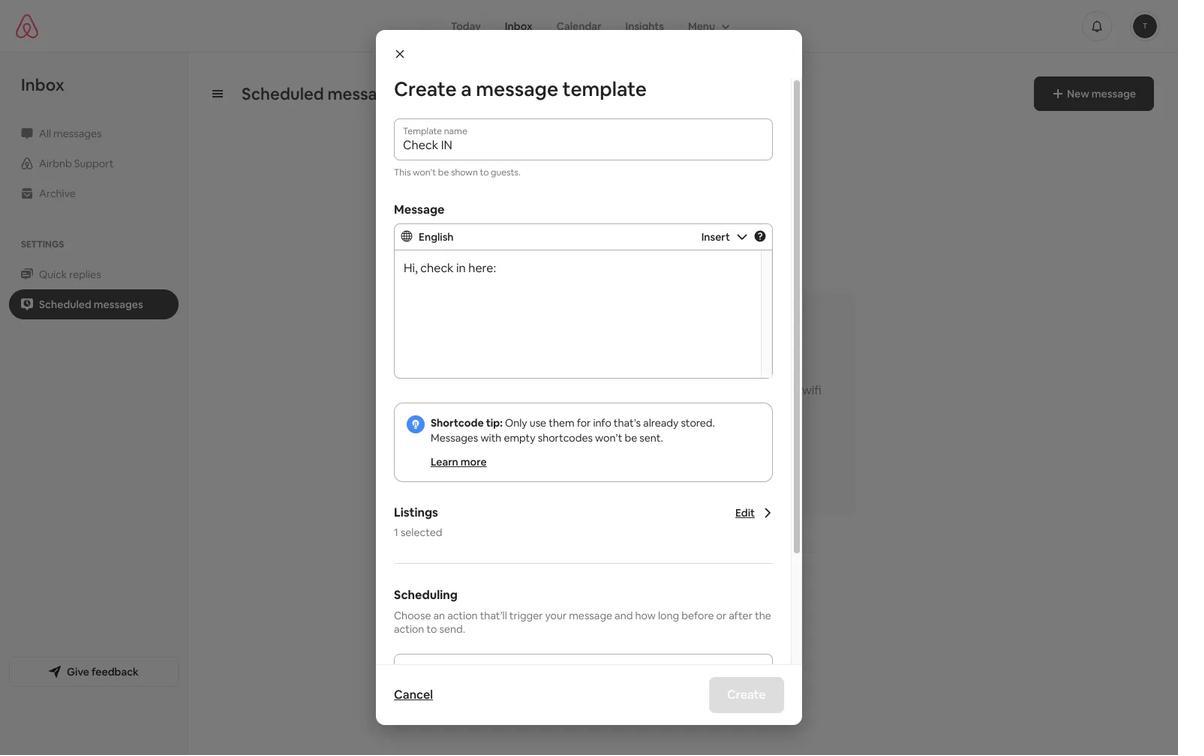 Task type: vqa. For each thing, say whether or not it's contained in the screenshot.
long on the right
yes



Task type: describe. For each thing, give the bounding box(es) containing it.
today link
[[439, 12, 493, 40]]

2 vertical spatial create
[[728, 688, 766, 703]]

wifi
[[802, 383, 822, 399]]

0 horizontal spatial action
[[394, 623, 424, 637]]

only
[[505, 417, 527, 430]]

listings
[[394, 505, 438, 521]]

create a message template button
[[534, 426, 704, 456]]

0 vertical spatial scheduled messages
[[242, 83, 405, 104]]

none text field inside the create a message template dialog
[[403, 138, 764, 153]]

shortcode
[[431, 417, 484, 430]]

feedback
[[92, 665, 139, 679]]

1
[[394, 526, 398, 540]]

quick replies
[[39, 268, 101, 281]]

choose
[[394, 610, 431, 623]]

1 horizontal spatial inbox
[[505, 19, 533, 33]]

be inside only use them for info that's already stored. messages with empty shortcodes won't be sent.
[[625, 432, 638, 445]]

trigger
[[510, 610, 543, 623]]

scheduled messages button
[[9, 290, 179, 320]]

give feedback
[[67, 665, 139, 679]]

sent.
[[640, 432, 663, 445]]

in inside text box
[[456, 260, 466, 276]]

a inside button
[[587, 434, 593, 447]]

message inside button
[[595, 434, 639, 447]]

messages for 'all messages' 'button'
[[53, 127, 102, 140]]

replies
[[69, 268, 101, 281]]

check-
[[683, 383, 720, 399]]

insights
[[626, 19, 664, 33]]

cancel
[[394, 688, 433, 703]]

english button
[[401, 230, 696, 244]]

1 selected
[[394, 526, 442, 540]]

scheduled messages inside button
[[39, 298, 143, 312]]

guests.
[[491, 167, 521, 179]]

template inside 'create a message template' button
[[642, 434, 687, 447]]

archive button
[[9, 179, 179, 209]]

in inside automatically send guests check-in instructions, wifi details, and more.
[[720, 383, 729, 399]]

after
[[729, 610, 753, 623]]

1 horizontal spatial create
[[551, 434, 585, 447]]

this won't be shown to guests.
[[394, 167, 521, 179]]

them
[[549, 417, 575, 430]]

calendar link
[[545, 12, 614, 40]]

stored.
[[681, 417, 715, 430]]

that'll
[[480, 610, 507, 623]]

learn best practices
[[548, 470, 649, 483]]

cancel button
[[387, 681, 441, 711]]

0 horizontal spatial inbox
[[21, 74, 64, 95]]

info
[[593, 417, 612, 430]]

support
[[74, 157, 114, 170]]

shortcodes
[[538, 432, 593, 445]]

create a message template inside button
[[551, 434, 687, 447]]

for
[[577, 417, 591, 430]]

Rich text editor text field
[[395, 251, 772, 378]]

template inside the create a message template dialog
[[563, 77, 647, 102]]

give feedback button
[[9, 657, 179, 687]]

scheduling choose an action that'll trigger your message and how long before or after the action to send.
[[394, 588, 771, 637]]

details,
[[534, 398, 574, 414]]

that's
[[614, 417, 641, 430]]

send
[[613, 383, 640, 399]]

already
[[643, 417, 679, 430]]

quick
[[39, 268, 67, 281]]

the
[[755, 610, 771, 623]]

all messages
[[39, 127, 102, 140]]

messages
[[431, 432, 478, 445]]

instructions,
[[732, 383, 800, 399]]



Task type: locate. For each thing, give the bounding box(es) containing it.
shortcode tip:
[[431, 417, 503, 430]]

long
[[658, 610, 679, 623]]

1 horizontal spatial won't
[[595, 432, 623, 445]]

airbnb support button
[[9, 149, 179, 179]]

a inside dialog
[[461, 77, 472, 102]]

airbnb support
[[39, 157, 114, 170]]

how
[[635, 610, 656, 623]]

won't inside only use them for info that's already stored. messages with empty shortcodes won't be sent.
[[595, 432, 623, 445]]

0 vertical spatial scheduled
[[242, 83, 324, 104]]

1 vertical spatial create
[[551, 434, 585, 447]]

more.
[[600, 398, 632, 414]]

create a message template inside dialog
[[394, 77, 647, 102]]

here:
[[469, 260, 496, 276]]

and inside scheduling choose an action that'll trigger your message and how long before or after the action to send.
[[615, 610, 633, 623]]

message
[[476, 77, 558, 102], [595, 434, 639, 447], [569, 610, 613, 623]]

template
[[563, 77, 647, 102], [642, 434, 687, 447]]

1 horizontal spatial to
[[480, 167, 489, 179]]

inbox right today on the left
[[505, 19, 533, 33]]

0 horizontal spatial scheduled
[[39, 298, 91, 312]]

learn down messages
[[431, 456, 459, 469]]

to inside scheduling choose an action that'll trigger your message and how long before or after the action to send.
[[427, 623, 437, 637]]

to left send.
[[427, 623, 437, 637]]

learn left best
[[548, 470, 576, 483]]

more
[[461, 456, 487, 469]]

won't down info on the bottom
[[595, 432, 623, 445]]

scheduled
[[242, 83, 324, 104], [39, 298, 91, 312]]

0 horizontal spatial be
[[438, 167, 449, 179]]

0 vertical spatial inbox
[[505, 19, 533, 33]]

won't
[[413, 167, 436, 179], [595, 432, 623, 445]]

create a message template down that's
[[551, 434, 687, 447]]

a down today link
[[461, 77, 472, 102]]

action left an
[[394, 623, 424, 637]]

1 vertical spatial learn
[[548, 470, 576, 483]]

scheduling
[[394, 588, 458, 604]]

learn for learn more
[[431, 456, 459, 469]]

0 vertical spatial messages
[[328, 83, 405, 104]]

before
[[682, 610, 714, 623]]

inbox link
[[493, 12, 545, 40]]

action
[[448, 610, 478, 623], [394, 623, 424, 637]]

tip:
[[486, 417, 503, 430]]

0 vertical spatial create a message template
[[394, 77, 647, 102]]

be left shown
[[438, 167, 449, 179]]

insights link
[[614, 12, 676, 40]]

archive
[[39, 187, 76, 200]]

settings
[[21, 239, 64, 251]]

0 vertical spatial won't
[[413, 167, 436, 179]]

template down already
[[642, 434, 687, 447]]

learn more link
[[431, 456, 487, 469]]

0 horizontal spatial to
[[427, 623, 437, 637]]

today
[[451, 19, 481, 33]]

1 vertical spatial scheduled messages
[[39, 298, 143, 312]]

learn more
[[431, 456, 487, 469]]

a down for
[[587, 434, 593, 447]]

with
[[481, 432, 502, 445]]

message right 'your'
[[569, 610, 613, 623]]

create a message template
[[394, 77, 647, 102], [551, 434, 687, 447]]

be down that's
[[625, 432, 638, 445]]

messages inside button
[[94, 298, 143, 312]]

message
[[394, 202, 445, 218]]

1 horizontal spatial learn
[[548, 470, 576, 483]]

0 horizontal spatial won't
[[413, 167, 436, 179]]

automatically
[[534, 383, 611, 399]]

and
[[576, 398, 597, 414], [615, 610, 633, 623]]

2 horizontal spatial create
[[728, 688, 766, 703]]

1 vertical spatial scheduled
[[39, 298, 91, 312]]

learn
[[431, 456, 459, 469], [548, 470, 576, 483]]

all messages button
[[9, 119, 179, 149]]

and for how
[[615, 610, 633, 623]]

english
[[419, 230, 454, 244]]

0 vertical spatial and
[[576, 398, 597, 414]]

2 vertical spatial message
[[569, 610, 613, 623]]

0 vertical spatial learn
[[431, 456, 459, 469]]

create a message template down inbox link
[[394, 77, 647, 102]]

template down calendar link
[[563, 77, 647, 102]]

all
[[39, 127, 51, 140]]

to right shown
[[480, 167, 489, 179]]

shown
[[451, 167, 478, 179]]

1 horizontal spatial and
[[615, 610, 633, 623]]

only use them for info that's already stored. messages with empty shortcodes won't be sent.
[[431, 417, 715, 445]]

message inside scheduling choose an action that'll trigger your message and how long before or after the action to send.
[[569, 610, 613, 623]]

0 vertical spatial message
[[476, 77, 558, 102]]

inbox
[[505, 19, 533, 33], [21, 74, 64, 95]]

scheduled inside "scheduled messages" button
[[39, 298, 91, 312]]

0 vertical spatial create
[[394, 77, 457, 102]]

1 vertical spatial and
[[615, 610, 633, 623]]

1 vertical spatial message
[[595, 434, 639, 447]]

0 vertical spatial template
[[563, 77, 647, 102]]

group
[[676, 12, 740, 40]]

1 horizontal spatial a
[[587, 434, 593, 447]]

and for more.
[[576, 398, 597, 414]]

check
[[421, 260, 454, 276]]

insert
[[702, 230, 730, 244]]

messages inside 'button'
[[53, 127, 102, 140]]

use
[[530, 417, 547, 430]]

this
[[394, 167, 411, 179]]

your
[[545, 610, 567, 623]]

and up for
[[576, 398, 597, 414]]

create a message template dialog
[[376, 30, 802, 756]]

be
[[438, 167, 449, 179], [625, 432, 638, 445]]

1 horizontal spatial scheduled
[[242, 83, 324, 104]]

0 horizontal spatial scheduled messages
[[39, 298, 143, 312]]

insert button
[[696, 230, 748, 244]]

practices
[[602, 470, 649, 483]]

learn inside the create a message template dialog
[[431, 456, 459, 469]]

action right an
[[448, 610, 478, 623]]

create
[[394, 77, 457, 102], [551, 434, 585, 447], [728, 688, 766, 703]]

or
[[717, 610, 727, 623]]

messages
[[328, 83, 405, 104], [53, 127, 102, 140], [94, 298, 143, 312]]

message down that's
[[595, 434, 639, 447]]

hi, check in here:
[[404, 260, 499, 276]]

automatically send guests check-in instructions, wifi details, and more.
[[534, 383, 822, 414]]

hi,
[[404, 260, 418, 276]]

0 vertical spatial to
[[480, 167, 489, 179]]

0 vertical spatial a
[[461, 77, 472, 102]]

and left how
[[615, 610, 633, 623]]

1 horizontal spatial action
[[448, 610, 478, 623]]

empty
[[504, 432, 536, 445]]

inbox up all
[[21, 74, 64, 95]]

airbnb
[[39, 157, 72, 170]]

0 vertical spatial in
[[456, 260, 466, 276]]

1 horizontal spatial in
[[720, 383, 729, 399]]

0 horizontal spatial learn
[[431, 456, 459, 469]]

in left the here:
[[456, 260, 466, 276]]

learn for learn best practices
[[548, 470, 576, 483]]

to
[[480, 167, 489, 179], [427, 623, 437, 637]]

in
[[456, 260, 466, 276], [720, 383, 729, 399]]

2 vertical spatial messages
[[94, 298, 143, 312]]

learn best practices link
[[534, 462, 662, 492]]

and inside automatically send guests check-in instructions, wifi details, and more.
[[576, 398, 597, 414]]

1 vertical spatial messages
[[53, 127, 102, 140]]

calendar
[[557, 19, 602, 33]]

won't right this
[[413, 167, 436, 179]]

create button
[[710, 678, 784, 714]]

0 horizontal spatial in
[[456, 260, 466, 276]]

1 vertical spatial a
[[587, 434, 593, 447]]

0 horizontal spatial create
[[394, 77, 457, 102]]

1 vertical spatial create a message template
[[551, 434, 687, 447]]

best
[[578, 470, 600, 483]]

an
[[434, 610, 445, 623]]

message down inbox link
[[476, 77, 558, 102]]

a
[[461, 77, 472, 102], [587, 434, 593, 447]]

guests
[[643, 383, 680, 399]]

1 vertical spatial in
[[720, 383, 729, 399]]

1 vertical spatial template
[[642, 434, 687, 447]]

1 vertical spatial inbox
[[21, 74, 64, 95]]

None text field
[[403, 138, 764, 153]]

1 horizontal spatial scheduled messages
[[242, 83, 405, 104]]

give
[[67, 665, 89, 679]]

1 vertical spatial won't
[[595, 432, 623, 445]]

selected
[[401, 526, 442, 540]]

1 horizontal spatial be
[[625, 432, 638, 445]]

0 vertical spatial be
[[438, 167, 449, 179]]

1 vertical spatial be
[[625, 432, 638, 445]]

in left the instructions,
[[720, 383, 729, 399]]

messages for "scheduled messages" button
[[94, 298, 143, 312]]

0 horizontal spatial a
[[461, 77, 472, 102]]

quick replies button
[[9, 260, 179, 290]]

send.
[[439, 623, 465, 637]]

1 vertical spatial to
[[427, 623, 437, 637]]

0 horizontal spatial and
[[576, 398, 597, 414]]



